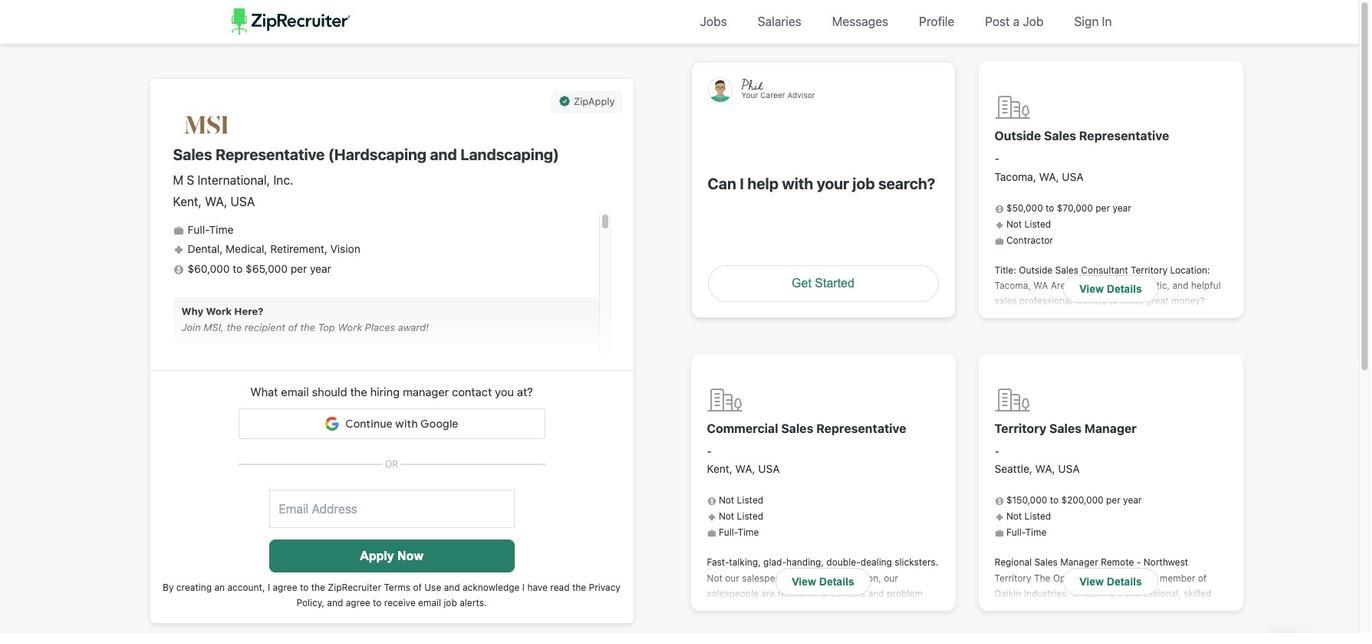 Task type: locate. For each thing, give the bounding box(es) containing it.
and up money?
[[1173, 280, 1189, 292]]

wa, for commercial
[[735, 463, 755, 476]]

0 horizontal spatial full-
[[188, 223, 209, 236]]

work inside the title: outside sales consultant territory location: tacoma, wa are you a  driven, energetic, and helpful sales professional looking to make great money? work with one of forbes' america's best midsize employers* and be rewarded for  your performance with uncapped commissions, performance-based commission  bonuses, and incentives, and receive access to great benefits. empire today is  looking for go-getters to meet face-to-face with our customers in their homes  and help find the best flooring products for their needs. hot leads are  generally within a 1-hour radius. customers have called empire and asked for an  in-home flooring estimate. plus, you can use the strength of the well-known  brand to generate even more money through referrals and prospecting for  additional customers! stop searching and start growing with empire! * the role  is a 100% commission + commission bonus opportunity. outside sales consultants  on average earn $50k - $70k the first year, with top performers earning well over $100k. * company benefits packages available * huge earning potential with  no earnings cap. * earn while you learn! new employee consultants receive paid  training to learn the bus
[[995, 311, 1017, 323]]

0 vertical spatial outside
[[995, 129, 1041, 143]]

1 horizontal spatial help
[[1077, 405, 1096, 417]]

email down use
[[418, 598, 441, 609]]

by creating an account, i agree to the ziprecruiter terms of use and acknowledge i have read the
[[163, 582, 589, 593]]

privacy policy link
[[296, 582, 621, 609]]

0 horizontal spatial terminix
[[811, 573, 848, 584]]

performers
[[1116, 562, 1165, 573]]

employers*
[[995, 327, 1044, 338]]

face-
[[1079, 390, 1102, 401]]

wa, up the even
[[1035, 463, 1055, 476]]

have inside the title: outside sales consultant territory location: tacoma, wa are you a  driven, energetic, and helpful sales professional looking to make great money? work with one of forbes' america's best midsize employers* and be rewarded for  your performance with uncapped commissions, performance-based commission  bonuses, and incentives, and receive access to great benefits. empire today is  looking for go-getters to meet face-to-face with our customers in their homes  and help find the best flooring products for their needs. hot leads are  generally within a 1-hour radius. customers have called empire and asked for an  in-home flooring estimate. plus, you can use the strength of the well-known  brand to generate even more money through referrals and prospecting for  additional customers! stop searching and start growing with empire! * the role  is a 100% commission + commission bonus opportunity. outside sales consultants  on average earn $50k - $70k the first year, with top performers earning well over $100k. * company benefits packages available * huge earning potential with  no earnings cap. * earn while you learn! new employee consultants receive paid  training to learn the bus
[[1143, 436, 1164, 448]]

1 horizontal spatial kent,
[[707, 463, 733, 476]]

vision
[[330, 243, 360, 256]]

0 horizontal spatial their
[[1005, 405, 1025, 417]]

full- up fast-
[[719, 527, 738, 539]]

great up meet
[[1039, 374, 1061, 385]]

- inside regional sales manager remote - northwest territory the opportunity quietflex,  a member of daikin industries, is seeking a professional, skilled individual  for our regional sales manager position. the regional sales manager manages  sales
[[1137, 557, 1141, 569]]

accordingly
[[837, 620, 887, 631]]

hour
[[1039, 436, 1059, 448]]

alerts.
[[460, 598, 487, 609]]

not listed
[[1006, 218, 1051, 230], [719, 495, 763, 507], [719, 511, 763, 523], [1006, 511, 1051, 523]]

territory up energetic,
[[1131, 264, 1168, 276]]

listed for outside
[[1025, 218, 1051, 230]]

- inside the title: outside sales consultant territory location: tacoma, wa are you a  driven, energetic, and helpful sales professional looking to make great money? work with one of forbes' america's best midsize employers* and be rewarded for  your performance with uncapped commissions, performance-based commission  bonuses, and incentives, and receive access to great benefits. empire today is  looking for go-getters to meet face-to-face with our customers in their homes  and help find the best flooring products for their needs. hot leads are  generally within a 1-hour radius. customers have called empire and asked for an  in-home flooring estimate. plus, you can use the strength of the well-known  brand to generate even more money through referrals and prospecting for  additional customers! stop searching and start growing with empire! * the role  is a 100% commission + commission bonus opportunity. outside sales consultants  on average earn $50k - $70k the first year, with top performers earning well over $100k. * company benefits packages available * huge earning potential with  no earnings cap. * earn while you learn! new employee consultants receive paid  training to learn the bus
[[1208, 546, 1213, 557]]

and inside fast-talking, glad-handing, double-dealing slicksters. not our salespeople. at  terminix nation, our salespeople are relationship builders and problem solvers.  they're the engine that keeps terminix running. and we reward them accordingly  wi
[[868, 588, 884, 600]]

a
[[1013, 15, 1020, 28], [1086, 280, 1092, 292], [1023, 436, 1028, 448], [1184, 515, 1189, 526], [1152, 573, 1157, 584], [1118, 588, 1123, 600]]

not down - kent, wa, usa
[[719, 495, 734, 507]]

0 vertical spatial have
[[1143, 436, 1164, 448]]

and down nation,
[[868, 588, 884, 600]]

sales
[[1044, 129, 1076, 143], [173, 146, 212, 163], [1055, 264, 1079, 276], [781, 422, 813, 436], [1049, 422, 1082, 436], [1031, 546, 1054, 557], [1034, 557, 1058, 569], [1110, 604, 1133, 616], [1054, 620, 1077, 631]]

0 horizontal spatial within
[[215, 402, 246, 416]]

apply now button
[[269, 540, 514, 573]]

time left +
[[1025, 527, 1047, 539]]

time inside full-time dental, medical, retirement, vision $60,000 to $65,000 per year
[[209, 223, 234, 236]]

*
[[1129, 515, 1134, 526], [1048, 577, 1052, 589], [1221, 577, 1225, 589], [1191, 593, 1196, 604]]

1 horizontal spatial an
[[249, 402, 262, 416]]

1 horizontal spatial are
[[1149, 421, 1162, 432]]

0 horizontal spatial help
[[747, 175, 779, 192]]

- inside - seattle, wa, usa
[[995, 445, 1000, 458]]

1 vertical spatial per
[[291, 262, 307, 275]]

full-time dental, medical, retirement, vision $60,000 to $65,000 per year
[[188, 223, 360, 275]]

1 vertical spatial job
[[444, 598, 457, 609]]

1 horizontal spatial great
[[1146, 296, 1169, 307]]

listed up talking,
[[737, 511, 763, 523]]

to down learn!
[[1051, 624, 1060, 634]]

1 horizontal spatial full-time
[[1006, 527, 1047, 539]]

1 vertical spatial your
[[1137, 327, 1156, 338]]

0 vertical spatial territory
[[1131, 264, 1168, 276]]

their up hour
[[1051, 421, 1070, 432]]

talking,
[[729, 557, 761, 569]]

not for territory
[[1006, 511, 1022, 523]]

wa, inside - seattle, wa, usa
[[1035, 463, 1055, 476]]

1 vertical spatial great
[[1039, 374, 1061, 385]]

of inside regional sales manager remote - northwest territory the opportunity quietflex,  a member of daikin industries, is seeking a professional, skilled individual  for our regional sales manager position. the regional sales manager manages  sales
[[1198, 573, 1207, 584]]

* right cap.
[[1191, 593, 1196, 604]]

lines
[[388, 383, 412, 396]]

0 horizontal spatial earning
[[1020, 593, 1053, 604]]

are inside fast-talking, glad-handing, double-dealing slicksters. not our salespeople. at  terminix nation, our salespeople are relationship builders and problem solvers.  they're the engine that keeps terminix running. and we reward them accordingly  wi
[[761, 588, 775, 600]]

fast-
[[707, 557, 729, 569]]

the up ,
[[311, 582, 325, 593]]

representative for commercial sales representative
[[816, 422, 906, 436]]

best
[[1151, 311, 1171, 323]]

0 vertical spatial year
[[1113, 202, 1131, 214]]

0 vertical spatial their
[[1005, 405, 1025, 417]]

details for outside sales representative
[[1107, 283, 1142, 295]]

commercial
[[707, 422, 778, 436]]

your up performance-
[[1137, 327, 1156, 338]]

commissions,
[[1061, 343, 1120, 354]]

usa inside - kent, wa, usa
[[758, 463, 780, 476]]

wa, inside m s international, inc. kent, wa, usa
[[205, 195, 227, 209]]

remote
[[1101, 557, 1134, 569]]

help right can
[[747, 175, 779, 192]]

0 vertical spatial kent,
[[173, 195, 202, 209]]

1 vertical spatial looking
[[1175, 374, 1207, 385]]

1 vertical spatial an
[[1056, 452, 1067, 464]]

sales up manages
[[1110, 604, 1133, 616]]

0 horizontal spatial email
[[281, 385, 309, 399]]

not listed down prospecting
[[1006, 511, 1051, 523]]

- inside - kent, wa, usa
[[707, 445, 712, 458]]

2 vertical spatial territory
[[995, 573, 1031, 584]]

is down opportunity
[[1072, 588, 1079, 600]]

0 vertical spatial per
[[1096, 202, 1110, 214]]

individual
[[995, 604, 1036, 616]]

not for outside
[[1006, 218, 1022, 230]]

new
[[1065, 609, 1084, 620]]

(hardscaping
[[328, 146, 427, 163]]

1 vertical spatial kent,
[[707, 463, 733, 476]]

post a job link
[[974, 0, 1055, 44]]

0 vertical spatial great
[[1146, 296, 1169, 307]]

an inside the sales representative is responsible to grow and develop the sales and margins of msi's hardscape product lines with the retailer/dealer network; located within an assigned geographic territory.
[[249, 402, 262, 416]]

1 vertical spatial terminix
[[875, 604, 912, 616]]

our inside regional sales manager remote - northwest territory the opportunity quietflex,  a member of daikin industries, is seeking a professional, skilled individual  for our regional sales manager position. the regional sales manager manages  sales
[[1053, 604, 1067, 616]]

1 horizontal spatial agree
[[346, 598, 370, 609]]

help
[[747, 175, 779, 192], [1077, 405, 1096, 417]]

help up needs.
[[1077, 405, 1096, 417]]

here?
[[234, 305, 264, 318]]

plus,
[[1186, 452, 1207, 464]]

view details down the top
[[1080, 576, 1142, 588]]

member
[[1160, 573, 1195, 584]]

is inside the sales representative is responsible to grow and develop the sales and margins of msi's hardscape product lines with the retailer/dealer network; located within an assigned geographic territory.
[[365, 363, 374, 377]]

usa inside - seattle, wa, usa
[[1058, 463, 1080, 476]]

work up msi,
[[206, 305, 232, 318]]

1 horizontal spatial earning
[[1167, 562, 1200, 573]]

to down driven,
[[1109, 296, 1118, 307]]

0 horizontal spatial kent,
[[173, 195, 202, 209]]

with right lines
[[415, 383, 437, 396]]

0 vertical spatial your
[[817, 175, 849, 192]]

kent, wa, usa link
[[173, 193, 610, 211]]

full- inside full-time dental, medical, retirement, vision $60,000 to $65,000 per year
[[188, 223, 209, 236]]

1 horizontal spatial empire
[[1195, 436, 1225, 448]]

rewarded
[[1079, 327, 1119, 338]]

contractor
[[1006, 234, 1053, 246]]

ziprecruiter image
[[231, 9, 350, 35]]

1 horizontal spatial your
[[1137, 327, 1156, 338]]

your left "search?"
[[817, 175, 849, 192]]

and down commissions,
[[1091, 358, 1107, 370]]

an down what
[[249, 402, 262, 416]]

$65,000
[[246, 262, 288, 275]]

of left msi's
[[241, 383, 251, 396]]

the up 'money'
[[1098, 468, 1112, 479]]

2 horizontal spatial full-
[[1006, 527, 1025, 539]]

0 horizontal spatial agree
[[273, 582, 297, 593]]

sales down potential
[[1054, 620, 1077, 631]]

1 vertical spatial tacoma,
[[995, 280, 1031, 292]]

1 horizontal spatial time
[[738, 527, 759, 539]]

our up salespeople
[[725, 573, 739, 584]]

our down industries,
[[1053, 604, 1067, 616]]

at
[[799, 573, 808, 584]]

0 horizontal spatial work
[[206, 305, 232, 318]]

1 vertical spatial regional
[[1070, 604, 1107, 616]]

1 horizontal spatial their
[[1051, 421, 1070, 432]]

1 horizontal spatial within
[[995, 436, 1020, 448]]

wa, down the international,
[[205, 195, 227, 209]]

representative
[[1079, 129, 1169, 143], [216, 146, 325, 163], [816, 422, 906, 436]]

2 horizontal spatial representative
[[1079, 129, 1169, 143]]

wa, up $50,000 to $70,000 per year
[[1039, 170, 1059, 183]]

0 horizontal spatial your
[[817, 175, 849, 192]]

wa, down commercial
[[735, 463, 755, 476]]

- for commercial sales representative
[[707, 445, 712, 458]]

2 tacoma, from the top
[[995, 280, 1031, 292]]

the up "network;"
[[551, 363, 568, 377]]

1 vertical spatial their
[[1051, 421, 1070, 432]]

and up "retailer/dealer"
[[483, 363, 503, 377]]

0 horizontal spatial flooring
[[1108, 452, 1141, 464]]

they're
[[743, 604, 776, 616]]

view up seeking
[[1080, 576, 1104, 588]]

regional down individual
[[1014, 620, 1051, 631]]

and down meet
[[1059, 405, 1075, 417]]

0 horizontal spatial representative
[[216, 146, 325, 163]]

have left read
[[527, 582, 548, 593]]

of right 'recipient'
[[288, 322, 297, 334]]

1 horizontal spatial flooring
[[1156, 405, 1189, 417]]

empire!
[[1094, 515, 1127, 526]]

2 vertical spatial representative
[[816, 422, 906, 436]]

tacoma, inside - tacoma, wa, usa
[[995, 170, 1036, 183]]

for down industries,
[[1038, 604, 1051, 616]]

located
[[173, 402, 212, 416]]

have
[[1143, 436, 1164, 448], [527, 582, 548, 593]]

outside up $70k
[[995, 546, 1028, 557]]

1 horizontal spatial looking
[[1175, 374, 1207, 385]]

the up the $100k.
[[1019, 562, 1033, 573]]

0 vertical spatial earning
[[1167, 562, 1200, 573]]

per down retirement,
[[291, 262, 307, 275]]

0 vertical spatial within
[[215, 402, 246, 416]]

usa inside m s international, inc. kent, wa, usa
[[231, 195, 255, 209]]

the up what
[[234, 363, 254, 377]]

0 vertical spatial an
[[249, 402, 262, 416]]

with inside the sales representative is responsible to grow and develop the sales and margins of msi's hardscape product lines with the retailer/dealer network; located within an assigned geographic territory.
[[415, 383, 437, 396]]

potential
[[1055, 593, 1093, 604]]

to inside the sales representative is responsible to grow and develop the sales and margins of msi's hardscape product lines with the retailer/dealer network; located within an assigned geographic territory.
[[441, 363, 451, 377]]

first
[[1036, 562, 1053, 573]]

0 vertical spatial representative
[[1079, 129, 1169, 143]]

per for territory
[[1106, 495, 1121, 507]]

1 vertical spatial email
[[418, 598, 441, 609]]

1 tacoma, from the top
[[995, 170, 1036, 183]]

1 vertical spatial year
[[310, 262, 331, 275]]

1 vertical spatial have
[[527, 582, 548, 593]]

search?
[[878, 175, 935, 192]]

at?
[[517, 385, 533, 399]]

what email should the hiring manager contact you at?
[[250, 385, 533, 399]]

wa, for territory
[[1035, 463, 1055, 476]]

consultant
[[1081, 264, 1128, 276]]

work up employers*
[[995, 311, 1017, 323]]

top
[[318, 322, 335, 334]]

empire up the face at bottom
[[1104, 374, 1135, 385]]

top
[[1099, 562, 1114, 573]]

listed for territory
[[1025, 511, 1051, 523]]

start
[[1013, 515, 1033, 526]]

employee
[[1087, 609, 1129, 620]]

face
[[1115, 390, 1134, 401]]

consultants
[[1131, 609, 1182, 620]]

0 horizontal spatial full-time
[[719, 527, 759, 539]]

great up best
[[1146, 296, 1169, 307]]

1 horizontal spatial representative
[[816, 422, 906, 436]]

- inside - tacoma, wa, usa
[[995, 152, 1000, 165]]

0 vertical spatial terminix
[[811, 573, 848, 584]]

commercial sales representative
[[707, 422, 906, 436]]

solvers.
[[707, 604, 741, 616]]

messages
[[832, 15, 888, 28]]

sales up the $100k.
[[1034, 557, 1058, 569]]

our down today
[[1157, 390, 1171, 401]]

location:
[[1170, 264, 1210, 276]]

sales right commercial
[[781, 422, 813, 436]]

email
[[281, 385, 309, 399], [418, 598, 441, 609]]

2 horizontal spatial time
[[1025, 527, 1047, 539]]

sales inside the title: outside sales consultant territory location: tacoma, wa are you a  driven, energetic, and helpful sales professional looking to make great money? work with one of forbes' america's best midsize employers* and be rewarded for  your performance with uncapped commissions, performance-based commission  bonuses, and incentives, and receive access to great benefits. empire today is  looking for go-getters to meet face-to-face with our customers in their homes  and help find the best flooring products for their needs. hot leads are  generally within a 1-hour radius. customers have called empire and asked for an  in-home flooring estimate. plus, you can use the strength of the well-known  brand to generate even more money through referrals and prospecting for  additional customers! stop searching and start growing with empire! * the role  is a 100% commission + commission bonus opportunity. outside sales consultants  on average earn $50k - $70k the first year, with top performers earning well over $100k. * company benefits packages available * huge earning potential with  no earnings cap. * earn while you learn! new employee consultants receive paid  training to learn the bus
[[995, 296, 1017, 307]]

profile
[[919, 15, 955, 28]]

time for territory
[[1025, 527, 1047, 539]]

tacoma, down title:
[[995, 280, 1031, 292]]

1 vertical spatial empire
[[1195, 436, 1225, 448]]

with
[[782, 175, 813, 192], [1020, 311, 1038, 323], [995, 343, 1013, 354], [415, 383, 437, 396], [1136, 390, 1155, 401], [1073, 515, 1091, 526], [1079, 562, 1097, 573], [1096, 593, 1114, 604]]

looking up 'customers'
[[1175, 374, 1207, 385]]

company
[[1055, 577, 1096, 589]]

zipapply
[[571, 95, 615, 107]]

looking
[[1075, 296, 1106, 307], [1175, 374, 1207, 385]]

manager up opportunity
[[1060, 557, 1098, 569]]

0 vertical spatial regional
[[995, 557, 1032, 569]]

wa, inside - tacoma, wa, usa
[[1039, 170, 1059, 183]]

1 vertical spatial earning
[[1020, 593, 1053, 604]]

geographic
[[315, 402, 375, 416]]

0 vertical spatial tacoma,
[[995, 170, 1036, 183]]

time for commercial
[[738, 527, 759, 539]]

within inside the title: outside sales consultant territory location: tacoma, wa are you a  driven, energetic, and helpful sales professional looking to make great money? work with one of forbes' america's best midsize employers* and be rewarded for  your performance with uncapped commissions, performance-based commission  bonuses, and incentives, and receive access to great benefits. empire today is  looking for go-getters to meet face-to-face with our customers in their homes  and help find the best flooring products for their needs. hot leads are  generally within a 1-hour radius. customers have called empire and asked for an  in-home flooring estimate. plus, you can use the strength of the well-known  brand to generate even more money through referrals and prospecting for  additional customers! stop searching and start growing with empire! * the role  is a 100% commission + commission bonus opportunity. outside sales consultants  on average earn $50k - $70k the first year, with top performers earning well over $100k. * company benefits packages available * huge earning potential with  no earnings cap. * earn while you learn! new employee consultants receive paid  training to learn the bus
[[995, 436, 1020, 448]]

1 vertical spatial within
[[995, 436, 1020, 448]]

territory inside the title: outside sales consultant territory location: tacoma, wa are you a  driven, energetic, and helpful sales professional looking to make great money? work with one of forbes' america's best midsize employers* and be rewarded for  your performance with uncapped commissions, performance-based commission  bonuses, and incentives, and receive access to great benefits. empire today is  looking for go-getters to meet face-to-face with our customers in their homes  and help find the best flooring products for their needs. hot leads are  generally within a 1-hour radius. customers have called empire and asked for an  in-home flooring estimate. plus, you can use the strength of the well-known  brand to generate even more money through referrals and prospecting for  additional customers! stop searching and start growing with empire! * the role  is a 100% commission + commission bonus opportunity. outside sales consultants  on average earn $50k - $70k the first year, with top performers earning well over $100k. * company benefits packages available * huge earning potential with  no earnings cap. * earn while you learn! new employee consultants receive paid  training to learn the bus
[[1131, 264, 1168, 276]]

go-
[[995, 390, 1010, 401]]

view details for outside sales representative
[[1080, 283, 1142, 295]]

0 vertical spatial agree
[[273, 582, 297, 593]]

sales
[[995, 296, 1017, 307], [257, 363, 284, 377], [571, 363, 598, 377], [1162, 620, 1184, 631]]

0 vertical spatial are
[[1149, 421, 1162, 432]]

listed down the "$150,000" at the right of the page
[[1025, 511, 1051, 523]]

and left the start at the right of page
[[995, 515, 1011, 526]]

international,
[[197, 173, 270, 187]]

2 full-time from the left
[[1006, 527, 1047, 539]]

professional
[[1020, 296, 1072, 307]]

award!
[[398, 322, 429, 334]]

and up can
[[995, 452, 1011, 464]]

receive
[[1177, 358, 1209, 370], [384, 598, 416, 609], [1184, 609, 1215, 620]]

earning down $50k
[[1167, 562, 1200, 573]]

full-time for commercial
[[719, 527, 759, 539]]

sales up "network;"
[[571, 363, 598, 377]]

1 horizontal spatial job
[[853, 175, 875, 192]]

job left alerts.
[[444, 598, 457, 609]]

the up geographic
[[350, 385, 367, 399]]

0 horizontal spatial are
[[761, 588, 775, 600]]

0 horizontal spatial great
[[1039, 374, 1061, 385]]

not listed down - kent, wa, usa
[[719, 495, 763, 507]]

1 horizontal spatial email
[[418, 598, 441, 609]]

listed up contractor
[[1025, 218, 1051, 230]]

1 vertical spatial are
[[761, 588, 775, 600]]

the left role
[[1136, 515, 1153, 526]]

usa inside - tacoma, wa, usa
[[1062, 170, 1084, 183]]

job
[[853, 175, 875, 192], [444, 598, 457, 609]]

1 full-time from the left
[[719, 527, 759, 539]]

the left the top at left
[[300, 322, 315, 334]]

to down "plus,"
[[1194, 468, 1203, 479]]

paid
[[995, 624, 1013, 634]]

needs.
[[1073, 421, 1102, 432]]

0 vertical spatial empire
[[1104, 374, 1135, 385]]

1 vertical spatial help
[[1077, 405, 1096, 417]]

full-time down the start at the right of page
[[1006, 527, 1047, 539]]

sales down position.
[[1162, 620, 1184, 631]]

seeking
[[1082, 588, 1115, 600]]

manager up the customers at the bottom
[[1085, 422, 1137, 436]]

our
[[1157, 390, 1171, 401], [725, 573, 739, 584], [884, 573, 898, 584], [1053, 604, 1067, 616]]

0 vertical spatial help
[[747, 175, 779, 192]]

0 horizontal spatial looking
[[1075, 296, 1106, 307]]

grow
[[454, 363, 480, 377]]

usa for territory
[[1058, 463, 1080, 476]]

1 vertical spatial outside
[[1019, 264, 1053, 276]]

wa, inside - kent, wa, usa
[[735, 463, 755, 476]]

0 vertical spatial job
[[853, 175, 875, 192]]

wa
[[1034, 280, 1048, 292]]

Email Address email field
[[269, 490, 514, 528]]

$50,000 to $70,000 per year
[[1006, 202, 1131, 214]]

the right read
[[572, 582, 586, 593]]

2 vertical spatial per
[[1106, 495, 1121, 507]]

representative
[[287, 363, 362, 377]]

view for outside
[[1080, 283, 1104, 295]]

are down salespeople.
[[761, 588, 775, 600]]

territory inside regional sales manager remote - northwest territory the opportunity quietflex,  a member of daikin industries, is seeking a professional, skilled individual  for our regional sales manager position. the regional sales manager manages  sales
[[995, 573, 1031, 584]]

i right acknowledge
[[522, 582, 525, 593]]

full-time up talking,
[[719, 527, 759, 539]]

regional down seeking
[[1070, 604, 1107, 616]]

meet
[[1055, 390, 1077, 401]]

not listed for territory
[[1006, 511, 1051, 523]]

builders
[[831, 588, 866, 600]]

receive down based
[[1177, 358, 1209, 370]]

2 vertical spatial an
[[214, 582, 225, 593]]

+
[[1049, 530, 1055, 542]]

0 horizontal spatial job
[[444, 598, 457, 609]]

2 horizontal spatial work
[[995, 311, 1017, 323]]

tacoma, up $50,000
[[995, 170, 1036, 183]]

searching
[[1183, 499, 1225, 511]]

1 horizontal spatial have
[[1143, 436, 1164, 448]]

time up dental,
[[209, 223, 234, 236]]

view for commercial
[[792, 576, 816, 588]]

terms
[[384, 582, 410, 593]]

the sales representative is responsible to grow and develop the sales and margins of msi's hardscape product lines with the retailer/dealer network; located within an assigned geographic territory.
[[173, 363, 598, 416]]

0 horizontal spatial time
[[209, 223, 234, 236]]

sign
[[1074, 15, 1099, 28]]

our inside the title: outside sales consultant territory location: tacoma, wa are you a  driven, energetic, and helpful sales professional looking to make great money? work with one of forbes' america's best midsize employers* and be rewarded for  your performance with uncapped commissions, performance-based commission  bonuses, and incentives, and receive access to great benefits. empire today is  looking for go-getters to meet face-to-face with our customers in their homes  and help find the best flooring products for their needs. hot leads are  generally within a 1-hour radius. customers have called empire and asked for an  in-home flooring estimate. plus, you can use the strength of the well-known  brand to generate even more money through referrals and prospecting for  additional customers! stop searching and start growing with empire! * the role  is a 100% commission + commission bonus opportunity. outside sales consultants  on average earn $50k - $70k the first year, with top performers earning well over $100k. * company benefits packages available * huge earning potential with  no earnings cap. * earn while you learn! new employee consultants receive paid  training to learn the bus
[[1157, 390, 1171, 401]]

full-time for territory
[[1006, 527, 1047, 539]]

your inside the title: outside sales consultant territory location: tacoma, wa are you a  driven, energetic, and helpful sales professional looking to make great money? work with one of forbes' america's best midsize employers* and be rewarded for  your performance with uncapped commissions, performance-based commission  bonuses, and incentives, and receive access to great benefits. empire today is  looking for go-getters to meet face-to-face with our customers in their homes  and help find the best flooring products for their needs. hot leads are  generally within a 1-hour radius. customers have called empire and asked for an  in-home flooring estimate. plus, you can use the strength of the well-known  brand to generate even more money through referrals and prospecting for  additional customers! stop searching and start growing with empire! * the role  is a 100% commission + commission bonus opportunity. outside sales consultants  on average earn $50k - $70k the first year, with top performers earning well over $100k. * company benefits packages available * huge earning potential with  no earnings cap. * earn while you learn! new employee consultants receive paid  training to learn the bus
[[1137, 327, 1156, 338]]

0 vertical spatial looking
[[1075, 296, 1106, 307]]

fast-talking, glad-handing, double-dealing slicksters. not our salespeople. at  terminix nation, our salespeople are relationship builders and problem solvers.  they're the engine that keeps terminix running. and we reward them accordingly  wi
[[707, 557, 939, 634]]



Task type: describe. For each thing, give the bounding box(es) containing it.
sales up first
[[1031, 546, 1054, 557]]

a inside post a job link
[[1013, 15, 1020, 28]]

listed down - kent, wa, usa
[[737, 495, 763, 507]]

you up training
[[1020, 609, 1035, 620]]

1 vertical spatial territory
[[995, 422, 1046, 436]]

training
[[1016, 624, 1049, 634]]

today
[[1137, 374, 1163, 385]]

salespeople
[[707, 588, 759, 600]]

develop
[[506, 363, 548, 377]]

sales up s
[[173, 146, 212, 163]]

to up the policy
[[300, 582, 309, 593]]

details for commercial sales representative
[[819, 576, 854, 588]]

receive down terms
[[384, 598, 416, 609]]

manager down 'professional,'
[[1136, 604, 1174, 616]]

can
[[995, 468, 1010, 479]]

to up getters
[[1027, 374, 1036, 385]]

0 horizontal spatial an
[[214, 582, 225, 593]]

not inside fast-talking, glad-handing, double-dealing slicksters. not our salespeople. at  terminix nation, our salespeople are relationship builders and problem solvers.  they're the engine that keeps terminix running. and we reward them accordingly  wi
[[707, 573, 723, 584]]

year for territory sales manager
[[1123, 495, 1142, 507]]

year inside full-time dental, medical, retirement, vision $60,000 to $65,000 per year
[[310, 262, 331, 275]]

* right available on the bottom right of the page
[[1221, 577, 1225, 589]]

relationship
[[778, 588, 828, 600]]

earn
[[1198, 593, 1218, 604]]

for up 'customers'
[[1209, 374, 1221, 385]]

usa for commercial
[[758, 463, 780, 476]]

representative for outside sales representative
[[1079, 129, 1169, 143]]

hot
[[1105, 421, 1120, 432]]

for down homes
[[1036, 421, 1048, 432]]

and down performance-
[[1159, 358, 1175, 370]]

usa for outside
[[1062, 170, 1084, 183]]

helpful
[[1191, 280, 1221, 292]]

products
[[995, 421, 1033, 432]]

view details button for territory sales manager
[[1063, 568, 1158, 596]]

the down grow
[[440, 383, 457, 396]]

get
[[792, 277, 812, 290]]

main element
[[231, 0, 1127, 44]]

a left driven,
[[1086, 280, 1092, 292]]

the inside fast-talking, glad-handing, double-dealing slicksters. not our salespeople. at  terminix nation, our salespeople are relationship builders and problem solvers.  they're the engine that keeps terminix running. and we reward them accordingly  wi
[[779, 604, 793, 616]]

0 horizontal spatial i
[[268, 582, 270, 593]]

to down by creating an account, i agree to the ziprecruiter terms of use and acknowledge i have read the
[[373, 598, 382, 609]]

sales up are
[[1055, 264, 1079, 276]]

northwest
[[1144, 557, 1188, 569]]

our up problem
[[884, 573, 898, 584]]

inc.
[[273, 173, 293, 187]]

generate
[[995, 483, 1033, 495]]

why
[[181, 305, 203, 318]]

territory sales manager
[[995, 422, 1137, 436]]

the right use
[[1031, 468, 1045, 479]]

- for outside sales representative
[[995, 152, 1000, 165]]

your career advisor
[[741, 91, 815, 100]]

$150,000
[[1006, 495, 1047, 507]]

through
[[1115, 483, 1149, 495]]

with right can
[[782, 175, 813, 192]]

retirement,
[[270, 243, 327, 256]]

the down the face at bottom
[[1118, 405, 1132, 417]]

are inside the title: outside sales consultant territory location: tacoma, wa are you a  driven, energetic, and helpful sales professional looking to make great money? work with one of forbes' america's best midsize employers* and be rewarded for  your performance with uncapped commissions, performance-based commission  bonuses, and incentives, and receive access to great benefits. empire today is  looking for go-getters to meet face-to-face with our customers in their homes  and help find the best flooring products for their needs. hot leads are  generally within a 1-hour radius. customers have called empire and asked for an  in-home flooring estimate. plus, you can use the strength of the well-known  brand to generate even more money through referrals and prospecting for  additional customers! stop searching and start growing with empire! * the role  is a 100% commission + commission bonus opportunity. outside sales consultants  on average earn $50k - $70k the first year, with top performers earning well over $100k. * company benefits packages available * huge earning potential with  no earnings cap. * earn while you learn! new employee consultants receive paid  training to learn the bus
[[1149, 421, 1162, 432]]

apply
[[360, 550, 394, 563]]

listed for commercial
[[737, 511, 763, 523]]

recipient
[[245, 322, 285, 334]]

started
[[815, 277, 855, 290]]

landscaping)
[[460, 146, 559, 163]]

by
[[163, 582, 174, 593]]

money
[[1084, 483, 1113, 495]]

* down first
[[1048, 577, 1052, 589]]

year,
[[1055, 562, 1076, 573]]

for up growing on the right bottom
[[1049, 499, 1061, 511]]

sign in link
[[1063, 0, 1124, 44]]

1 horizontal spatial terminix
[[875, 604, 912, 616]]

a left 1-
[[1023, 436, 1028, 448]]

commission up consultants
[[1057, 530, 1109, 542]]

1 horizontal spatial work
[[338, 322, 362, 334]]

a down quietflex,
[[1118, 588, 1123, 600]]

m s international, inc. image
[[173, 114, 243, 137]]

get started
[[792, 277, 855, 290]]

sign in
[[1074, 15, 1112, 28]]

estimate.
[[1144, 452, 1184, 464]]

the inside the sales representative is responsible to grow and develop the sales and margins of msi's hardscape product lines with the retailer/dealer network; located within an assigned geographic territory.
[[234, 363, 254, 377]]

for down america's
[[1122, 327, 1134, 338]]

assigned
[[265, 402, 312, 416]]

growing
[[1036, 515, 1071, 526]]

sales up - tacoma, wa, usa
[[1044, 129, 1076, 143]]

0 horizontal spatial have
[[527, 582, 548, 593]]

with up employee
[[1096, 593, 1114, 604]]

sales up radius.
[[1049, 422, 1082, 436]]

not listed for commercial
[[719, 511, 763, 523]]

2 vertical spatial regional
[[1014, 620, 1051, 631]]

view for territory
[[1080, 576, 1104, 588]]

to down the even
[[1050, 495, 1059, 507]]

and
[[745, 620, 762, 631]]

of left use
[[413, 582, 422, 593]]

of right one
[[1059, 311, 1068, 323]]

earnings
[[1130, 593, 1168, 604]]

and right ,
[[327, 598, 343, 609]]

full- for commercial sales representative
[[719, 527, 738, 539]]

and left be
[[1047, 327, 1063, 338]]

with down employers*
[[995, 343, 1013, 354]]

year for outside sales representative
[[1113, 202, 1131, 214]]

average
[[1125, 546, 1159, 557]]

a left the 100%
[[1184, 515, 1189, 526]]

per inside full-time dental, medical, retirement, vision $60,000 to $65,000 per year
[[291, 262, 307, 275]]

1 horizontal spatial i
[[522, 582, 525, 593]]

manager down seeking
[[1079, 620, 1117, 631]]

radius.
[[1062, 436, 1091, 448]]

- for territory sales manager
[[995, 445, 1000, 458]]

not for commercial
[[719, 511, 734, 523]]

for down hour
[[1041, 452, 1054, 464]]

even
[[1036, 483, 1056, 495]]

the up industries,
[[1034, 573, 1051, 584]]

asked
[[1013, 452, 1039, 464]]

to left $70,000
[[1046, 202, 1054, 214]]

that
[[827, 604, 844, 616]]

and up m s international, inc. link
[[430, 146, 457, 163]]

one
[[1040, 311, 1056, 323]]

commission up access
[[995, 358, 1046, 370]]

quietflex,
[[1108, 573, 1149, 584]]

getters
[[1010, 390, 1041, 401]]

$60,000
[[188, 262, 230, 275]]

2 vertical spatial outside
[[995, 546, 1028, 557]]

of inside the sales representative is responsible to grow and develop the sales and margins of msi's hardscape product lines with the retailer/dealer network; located within an assigned geographic territory.
[[241, 383, 251, 396]]

to inside full-time dental, medical, retirement, vision $60,000 to $65,000 per year
[[233, 262, 243, 275]]

not listed for outside
[[1006, 218, 1051, 230]]

best
[[1135, 405, 1154, 417]]

is inside regional sales manager remote - northwest territory the opportunity quietflex,  a member of daikin industries, is seeking a professional, skilled individual  for our regional sales manager position. the regional sales manager manages  sales
[[1072, 588, 1079, 600]]

while
[[995, 609, 1017, 620]]

wa, for outside
[[1039, 170, 1059, 183]]

2 horizontal spatial i
[[740, 175, 744, 192]]

the down individual
[[995, 620, 1011, 631]]

1 vertical spatial flooring
[[1108, 452, 1141, 464]]

and up located
[[173, 383, 193, 396]]

them
[[812, 620, 834, 631]]

driven,
[[1094, 280, 1124, 292]]

of inside why work here? join msi, the recipient of the top work places award!
[[288, 322, 297, 334]]

you right "plus,"
[[1210, 452, 1226, 464]]

make
[[1120, 296, 1143, 307]]

summary:
[[173, 363, 234, 377]]

help inside the title: outside sales consultant territory location: tacoma, wa are you a  driven, energetic, and helpful sales professional looking to make great money? work with one of forbes' america's best midsize employers* and be rewarded for  your performance with uncapped commissions, performance-based commission  bonuses, and incentives, and receive access to great benefits. empire today is  looking for go-getters to meet face-to-face with our customers in their homes  and help find the best flooring products for their needs. hot leads are  generally within a 1-hour radius. customers have called empire and asked for an  in-home flooring estimate. plus, you can use the strength of the well-known  brand to generate even more money through referrals and prospecting for  additional customers! stop searching and start growing with empire! * the role  is a 100% commission + commission bonus opportunity. outside sales consultants  on average earn $50k - $70k the first year, with top performers earning well over $100k. * company benefits packages available * huge earning potential with  no earnings cap. * earn while you learn! new employee consultants receive paid  training to learn the bus
[[1077, 405, 1096, 417]]

access
[[995, 374, 1025, 385]]

join
[[181, 322, 201, 334]]

with down additional
[[1073, 515, 1091, 526]]

sales representative (hardscaping and landscaping)
[[173, 146, 559, 163]]

the right msi,
[[227, 322, 242, 334]]

acknowledge
[[463, 582, 520, 593]]

is right today
[[1166, 374, 1173, 385]]

* down 'customers!'
[[1129, 515, 1134, 526]]

home
[[1081, 452, 1105, 464]]

0 vertical spatial email
[[281, 385, 309, 399]]

m s international, inc. link
[[173, 171, 610, 189]]

1 vertical spatial representative
[[216, 146, 325, 163]]

is right role
[[1174, 515, 1182, 526]]

of down home
[[1087, 468, 1095, 479]]

kent, inside - kent, wa, usa
[[707, 463, 733, 476]]

receive down 'earn'
[[1184, 609, 1215, 620]]

terms of use link
[[384, 582, 441, 593]]

a up 'professional,'
[[1152, 573, 1157, 584]]

you right are
[[1068, 280, 1084, 292]]

position.
[[1176, 604, 1214, 616]]

an inside the title: outside sales consultant territory location: tacoma, wa are you a  driven, energetic, and helpful sales professional looking to make great money? work with one of forbes' america's best midsize employers* and be rewarded for  your performance with uncapped commissions, performance-based commission  bonuses, and incentives, and receive access to great benefits. empire today is  looking for go-getters to meet face-to-face with our customers in their homes  and help find the best flooring products for their needs. hot leads are  generally within a 1-hour radius. customers have called empire and asked for an  in-home flooring estimate. plus, you can use the strength of the well-known  brand to generate even more money through referrals and prospecting for  additional customers! stop searching and start growing with empire! * the role  is a 100% commission + commission bonus opportunity. outside sales consultants  on average earn $50k - $70k the first year, with top performers earning well over $100k. * company benefits packages available * huge earning potential with  no earnings cap. * earn while you learn! new employee consultants receive paid  training to learn the bus
[[1056, 452, 1067, 464]]

strength
[[1047, 468, 1084, 479]]

huge
[[995, 593, 1018, 604]]

with down consultants
[[1079, 562, 1097, 573]]

with up employers*
[[1020, 311, 1038, 323]]

with up best
[[1136, 390, 1155, 401]]

within inside the sales representative is responsible to grow and develop the sales and margins of msi's hardscape product lines with the retailer/dealer network; located within an assigned geographic territory.
[[215, 402, 246, 416]]

known
[[1136, 468, 1164, 479]]

well-
[[1115, 468, 1136, 479]]

view details button for commercial sales representative
[[776, 568, 871, 596]]

you left at?
[[495, 385, 514, 399]]

commission down the start at the right of page
[[995, 530, 1046, 542]]

no
[[1117, 593, 1128, 604]]

per for outside
[[1096, 202, 1110, 214]]

tacoma, inside the title: outside sales consultant territory location: tacoma, wa are you a  driven, energetic, and helpful sales professional looking to make great money? work with one of forbes' america's best midsize employers* and be rewarded for  your performance with uncapped commissions, performance-based commission  bonuses, and incentives, and receive access to great benefits. empire today is  looking for go-getters to meet face-to-face with our customers in their homes  and help find the best flooring products for their needs. hot leads are  generally within a 1-hour radius. customers have called empire and asked for an  in-home flooring estimate. plus, you can use the strength of the well-known  brand to generate even more money through referrals and prospecting for  additional customers! stop searching and start growing with empire! * the role  is a 100% commission + commission bonus opportunity. outside sales consultants  on average earn $50k - $70k the first year, with top performers earning well over $100k. * company benefits packages available * huge earning potential with  no earnings cap. * earn while you learn! new employee consultants receive paid  training to learn the bus
[[995, 280, 1031, 292]]

now
[[397, 550, 423, 563]]

kent, inside m s international, inc. kent, wa, usa
[[173, 195, 202, 209]]

the down employee
[[1087, 624, 1101, 634]]

be
[[1065, 327, 1076, 338]]

regional sales manager remote - northwest territory the opportunity quietflex,  a member of daikin industries, is seeking a professional, skilled individual  for our regional sales manager position. the regional sales manager manages  sales 
[[995, 557, 1227, 634]]

reward
[[780, 620, 809, 631]]

m s international, inc. kent, wa, usa
[[173, 173, 293, 209]]

on
[[1111, 546, 1122, 557]]

responsible
[[377, 363, 438, 377]]

- kent, wa, usa
[[707, 445, 780, 476]]

jobs link
[[689, 0, 739, 44]]

and right use
[[444, 582, 460, 593]]

leads
[[1123, 421, 1146, 432]]

use
[[424, 582, 441, 593]]

to up homes
[[1044, 390, 1052, 401]]

can
[[708, 175, 736, 192]]

hiring
[[370, 385, 400, 399]]

0 vertical spatial flooring
[[1156, 405, 1189, 417]]

title:
[[995, 264, 1016, 276]]

view details for commercial sales representative
[[792, 576, 854, 588]]

$70,000
[[1057, 202, 1093, 214]]

and up searching
[[1191, 483, 1207, 495]]

sales up msi's
[[257, 363, 284, 377]]

view details for territory sales manager
[[1080, 576, 1142, 588]]

details for territory sales manager
[[1107, 576, 1142, 588]]

view details button for outside sales representative
[[1063, 275, 1158, 303]]

1 vertical spatial agree
[[346, 598, 370, 609]]

medical,
[[226, 243, 267, 256]]

in
[[995, 405, 1002, 417]]

problem
[[887, 588, 923, 600]]

the inside the title: outside sales consultant territory location: tacoma, wa are you a  driven, energetic, and helpful sales professional looking to make great money? work with one of forbes' america's best midsize employers* and be rewarded for  your performance with uncapped commissions, performance-based commission  bonuses, and incentives, and receive access to great benefits. empire today is  looking for go-getters to meet face-to-face with our customers in their homes  and help find the best flooring products for their needs. hot leads are  generally within a 1-hour radius. customers have called empire and asked for an  in-home flooring estimate. plus, you can use the strength of the well-known  brand to generate even more money through referrals and prospecting for  additional customers! stop searching and start growing with empire! * the role  is a 100% commission + commission bonus opportunity. outside sales consultants  on average earn $50k - $70k the first year, with top performers earning well over $100k. * company benefits packages available * huge earning potential with  no earnings cap. * earn while you learn! new employee consultants receive paid  training to learn the bus
[[1136, 515, 1153, 526]]

or
[[385, 458, 398, 470]]

benefits
[[1098, 577, 1134, 589]]

performance-
[[1123, 343, 1183, 354]]

full- for territory sales manager
[[1006, 527, 1025, 539]]

for inside regional sales manager remote - northwest territory the opportunity quietflex,  a member of daikin industries, is seeking a professional, skilled individual  for our regional sales manager position. the regional sales manager manages  sales
[[1038, 604, 1051, 616]]

sales inside regional sales manager remote - northwest territory the opportunity quietflex,  a member of daikin industries, is seeking a professional, skilled individual  for our regional sales manager position. the regional sales manager manages  sales
[[1162, 620, 1184, 631]]



Task type: vqa. For each thing, say whether or not it's contained in the screenshot.


